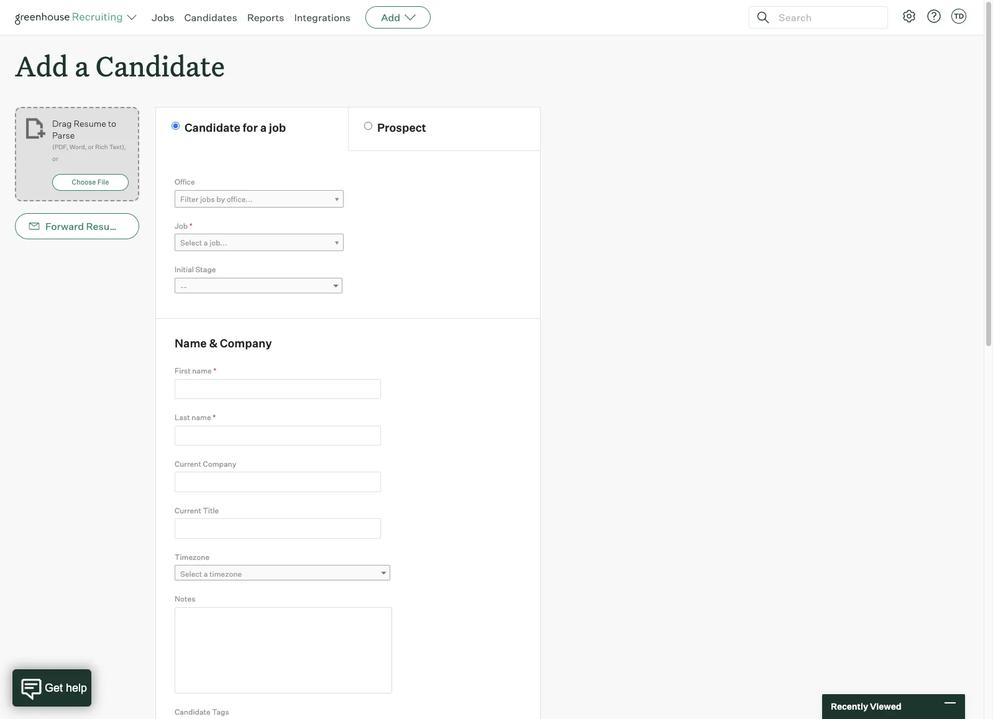 Task type: describe. For each thing, give the bounding box(es) containing it.
current for current title
[[175, 506, 201, 515]]

0 vertical spatial *
[[190, 221, 193, 231]]

name for last
[[192, 413, 211, 422]]

choose
[[72, 178, 96, 187]]

job...
[[210, 238, 227, 248]]

by
[[217, 194, 225, 204]]

Prospect radio
[[364, 122, 373, 130]]

integrations
[[294, 11, 351, 24]]

select a timezone link
[[175, 565, 391, 583]]

a for timezone
[[204, 570, 208, 579]]

1 vertical spatial company
[[203, 460, 236, 469]]

&
[[209, 336, 218, 350]]

stage
[[196, 265, 216, 274]]

resume for forward
[[86, 220, 124, 233]]

-- link
[[175, 278, 343, 296]]

* for first name *
[[213, 366, 217, 376]]

candidates
[[184, 11, 237, 24]]

office...
[[227, 194, 253, 204]]

a for candidate
[[75, 47, 89, 84]]

title
[[203, 506, 219, 515]]

current title
[[175, 506, 219, 515]]

add for add
[[381, 11, 401, 24]]

0 vertical spatial or
[[88, 143, 94, 151]]

via
[[126, 220, 140, 233]]

last
[[175, 413, 190, 422]]

candidate for a job
[[185, 121, 286, 134]]

text),
[[109, 143, 126, 151]]

configure image
[[902, 9, 917, 24]]

Search text field
[[776, 8, 877, 26]]

td button
[[950, 6, 969, 26]]

candidate tags
[[175, 708, 229, 717]]

timezone
[[175, 553, 210, 562]]

a for job...
[[204, 238, 208, 248]]

add for add a candidate
[[15, 47, 68, 84]]

select a job...
[[180, 238, 227, 248]]

drag resume to parse (pdf, word, or rich text), or
[[52, 118, 126, 162]]

current company
[[175, 460, 236, 469]]

resume for drag
[[74, 118, 106, 129]]

integrations link
[[294, 11, 351, 24]]

jobs link
[[152, 11, 174, 24]]

to
[[108, 118, 116, 129]]

candidates link
[[184, 11, 237, 24]]

reports
[[247, 11, 284, 24]]

* for last name *
[[213, 413, 216, 422]]

recently viewed
[[831, 702, 902, 712]]

add a candidate
[[15, 47, 225, 84]]

choose file
[[72, 178, 109, 187]]



Task type: locate. For each thing, give the bounding box(es) containing it.
or down (pdf,
[[52, 155, 58, 162]]

0 vertical spatial name
[[192, 366, 212, 376]]

resume left via
[[86, 220, 124, 233]]

* down &
[[213, 366, 217, 376]]

recently
[[831, 702, 869, 712]]

name for first
[[192, 366, 212, 376]]

resume
[[74, 118, 106, 129], [86, 220, 124, 233]]

1 current from the top
[[175, 460, 201, 469]]

initial stage
[[175, 265, 216, 274]]

office
[[175, 177, 195, 187]]

prospect
[[377, 121, 426, 134]]

0 vertical spatial current
[[175, 460, 201, 469]]

filter
[[180, 194, 199, 204]]

-
[[180, 282, 184, 291], [184, 282, 187, 291]]

timezone
[[210, 570, 242, 579]]

name right last
[[192, 413, 211, 422]]

current down last
[[175, 460, 201, 469]]

2 - from the left
[[184, 282, 187, 291]]

None text field
[[175, 426, 381, 446], [175, 472, 381, 492], [175, 426, 381, 446], [175, 472, 381, 492]]

1 vertical spatial current
[[175, 506, 201, 515]]

a
[[75, 47, 89, 84], [260, 121, 267, 134], [204, 238, 208, 248], [204, 570, 208, 579]]

parse
[[52, 130, 75, 141]]

filter jobs by office... link
[[175, 190, 344, 208]]

2 select from the top
[[180, 570, 202, 579]]

Candidate for a job radio
[[172, 122, 180, 130]]

add inside popup button
[[381, 11, 401, 24]]

* right "job"
[[190, 221, 193, 231]]

name & company
[[175, 336, 272, 350]]

resume inside button
[[86, 220, 124, 233]]

a right for
[[260, 121, 267, 134]]

1 vertical spatial *
[[213, 366, 217, 376]]

job
[[175, 221, 188, 231]]

candidate down jobs link
[[96, 47, 225, 84]]

name
[[175, 336, 207, 350]]

candidate left tags
[[175, 708, 211, 717]]

select
[[180, 238, 202, 248], [180, 570, 202, 579]]

candidate for candidate for a job
[[185, 121, 240, 134]]

candidate
[[96, 47, 225, 84], [185, 121, 240, 134], [175, 708, 211, 717]]

1 horizontal spatial add
[[381, 11, 401, 24]]

--
[[180, 282, 187, 291]]

for
[[243, 121, 258, 134]]

Notes text field
[[175, 607, 392, 694]]

add button
[[366, 6, 431, 29]]

name
[[192, 366, 212, 376], [192, 413, 211, 422]]

viewed
[[871, 702, 902, 712]]

forward resume via email
[[45, 220, 168, 233]]

current left title
[[175, 506, 201, 515]]

current
[[175, 460, 201, 469], [175, 506, 201, 515]]

email
[[142, 220, 168, 233]]

a left the job...
[[204, 238, 208, 248]]

1 vertical spatial select
[[180, 570, 202, 579]]

a down 'greenhouse recruiting' image in the left of the page
[[75, 47, 89, 84]]

job
[[269, 121, 286, 134]]

select a timezone
[[180, 570, 242, 579]]

reports link
[[247, 11, 284, 24]]

1 horizontal spatial or
[[88, 143, 94, 151]]

a left the timezone
[[204, 570, 208, 579]]

1 vertical spatial name
[[192, 413, 211, 422]]

candidate right candidate for a job option
[[185, 121, 240, 134]]

0 vertical spatial select
[[180, 238, 202, 248]]

select for select a timezone
[[180, 570, 202, 579]]

drag
[[52, 118, 72, 129]]

None text field
[[175, 379, 381, 399], [175, 519, 381, 539], [175, 379, 381, 399], [175, 519, 381, 539]]

or left rich
[[88, 143, 94, 151]]

file
[[97, 178, 109, 187]]

select down timezone
[[180, 570, 202, 579]]

or
[[88, 143, 94, 151], [52, 155, 58, 162]]

resume inside drag resume to parse (pdf, word, or rich text), or
[[74, 118, 106, 129]]

forward
[[45, 220, 84, 233]]

td
[[954, 12, 965, 21]]

first
[[175, 366, 191, 376]]

select for select a job...
[[180, 238, 202, 248]]

0 vertical spatial resume
[[74, 118, 106, 129]]

filter jobs by office...
[[180, 194, 253, 204]]

job *
[[175, 221, 193, 231]]

2 vertical spatial candidate
[[175, 708, 211, 717]]

add
[[381, 11, 401, 24], [15, 47, 68, 84]]

select down job *
[[180, 238, 202, 248]]

1 - from the left
[[180, 282, 184, 291]]

td button
[[952, 9, 967, 24]]

company up title
[[203, 460, 236, 469]]

candidate for candidate tags
[[175, 708, 211, 717]]

a inside select a timezone link
[[204, 570, 208, 579]]

name right the first
[[192, 366, 212, 376]]

1 select from the top
[[180, 238, 202, 248]]

initial
[[175, 265, 194, 274]]

0 horizontal spatial or
[[52, 155, 58, 162]]

a inside select a job... link
[[204, 238, 208, 248]]

first name *
[[175, 366, 217, 376]]

greenhouse recruiting image
[[15, 10, 127, 25]]

1 vertical spatial or
[[52, 155, 58, 162]]

forward resume via email button
[[15, 213, 168, 240]]

1 vertical spatial add
[[15, 47, 68, 84]]

jobs
[[200, 194, 215, 204]]

2 vertical spatial *
[[213, 413, 216, 422]]

rich
[[95, 143, 108, 151]]

select a job... link
[[175, 234, 344, 252]]

resume left to
[[74, 118, 106, 129]]

0 vertical spatial candidate
[[96, 47, 225, 84]]

jobs
[[152, 11, 174, 24]]

(pdf,
[[52, 143, 68, 151]]

* right last
[[213, 413, 216, 422]]

0 vertical spatial add
[[381, 11, 401, 24]]

company right &
[[220, 336, 272, 350]]

current for current company
[[175, 460, 201, 469]]

word,
[[70, 143, 87, 151]]

0 vertical spatial company
[[220, 336, 272, 350]]

2 current from the top
[[175, 506, 201, 515]]

0 horizontal spatial add
[[15, 47, 68, 84]]

company
[[220, 336, 272, 350], [203, 460, 236, 469]]

1 vertical spatial candidate
[[185, 121, 240, 134]]

last name *
[[175, 413, 216, 422]]

notes
[[175, 595, 196, 604]]

*
[[190, 221, 193, 231], [213, 366, 217, 376], [213, 413, 216, 422]]

1 vertical spatial resume
[[86, 220, 124, 233]]

tags
[[212, 708, 229, 717]]



Task type: vqa. For each thing, say whether or not it's contained in the screenshot.
bottommost with
no



